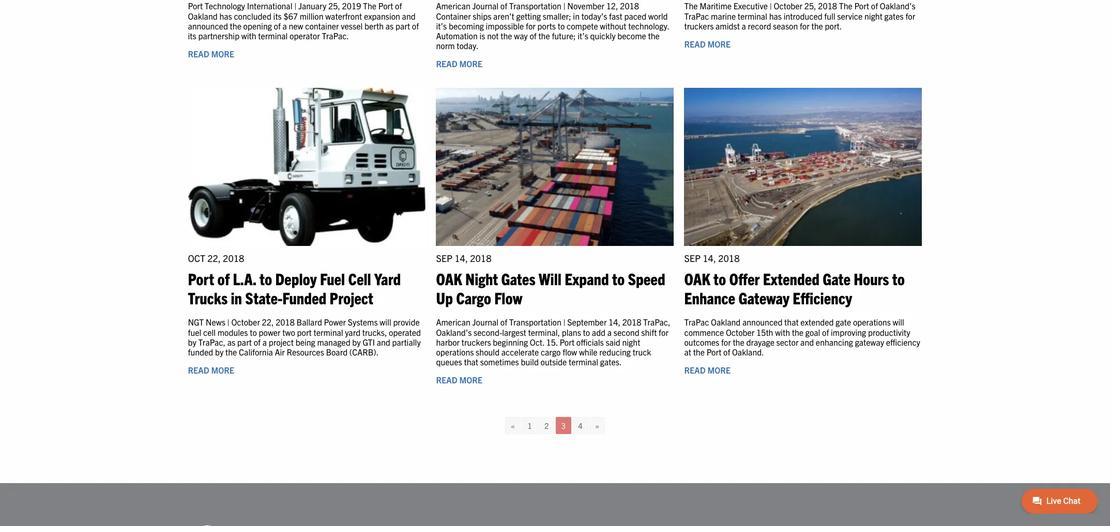 Task type: locate. For each thing, give the bounding box(es) containing it.
in left state-
[[231, 288, 242, 308]]

1 horizontal spatial october
[[726, 327, 755, 337]]

more down today.
[[459, 59, 483, 69]]

1 horizontal spatial and
[[402, 11, 416, 21]]

american up harbor
[[436, 317, 470, 327]]

part left power
[[237, 337, 252, 347]]

port right full
[[854, 1, 869, 11]]

1 horizontal spatial truckers
[[684, 21, 714, 31]]

read more for read more link inside oak night gates will expand to speed up cargo flow article
[[436, 375, 483, 385]]

1 vertical spatial operations
[[436, 347, 474, 357]]

14,
[[455, 252, 468, 264], [703, 252, 716, 264], [609, 317, 621, 327]]

has inside the maritime executive | october 25, 2018    the port of oakland's trapac marine terminal has introduced full service night gates for truckers amidst a record season for the port.
[[769, 11, 782, 21]]

will up efficiency
[[893, 317, 904, 327]]

funded
[[188, 347, 213, 357]]

truckers for journal
[[462, 337, 491, 347]]

for inside trapac oakland announced that extended gate operations will commence october 15th with the goal of improving productivity outcomes for the drayage sector and enhancing gateway efficiency at the port of oakland.
[[721, 337, 731, 347]]

1 trapac from the top
[[684, 11, 709, 21]]

read more down today.
[[436, 59, 483, 69]]

1 vertical spatial that
[[464, 357, 478, 367]]

trapac.
[[322, 30, 349, 41]]

that inside the american journal of transportation | september 14, 2018   trapac, oakland's second-largest terminal, plans to add a second shift for harbor truckers beginning oct. 15. port officials said night operations should accelerate cargo flow while reducing truck queues that sometimes build outside terminal gates.
[[464, 357, 478, 367]]

terminal left the new
[[258, 30, 288, 41]]

1 horizontal spatial as
[[386, 21, 394, 31]]

amidst
[[716, 21, 740, 31]]

trapac, down news
[[198, 337, 225, 347]]

3 the from the left
[[839, 1, 853, 11]]

25, left full
[[804, 1, 816, 11]]

october up oakland.
[[726, 327, 755, 337]]

0 horizontal spatial in
[[231, 288, 242, 308]]

25, inside 'port technology international | january 25, 2019  the port of oakland has concluded its $67 million waterfront expansion and announced the opening of a new container vessel berth as part of its partnership with terminal operator trapac.'
[[328, 1, 340, 11]]

and
[[402, 11, 416, 21], [377, 337, 390, 347], [801, 337, 814, 347]]

sep 14, 2018 for night
[[436, 252, 491, 264]]

read more inside port of l.a. to deploy fuel cell yard trucks in state-funded project "article"
[[188, 365, 234, 375]]

for right gates
[[906, 11, 915, 21]]

1 horizontal spatial night
[[865, 11, 883, 21]]

and right the 'gti'
[[377, 337, 390, 347]]

| inside "ngt news | october 22, 2018  ballard power systems will provide fuel cell modules to power two port terminal yard trucks, operated by trapac, as part of a project being managed by gti and partially funded by the california air resources board (carb)."
[[227, 317, 229, 327]]

footer
[[0, 483, 1110, 526]]

read more link down at
[[684, 365, 731, 375]]

1 horizontal spatial oakland
[[711, 317, 741, 327]]

announced up drayage
[[743, 317, 783, 327]]

truckers down the maritime
[[684, 21, 714, 31]]

14, for night
[[455, 252, 468, 264]]

0 vertical spatial its
[[273, 11, 282, 21]]

1 horizontal spatial trapac,
[[643, 317, 670, 327]]

will
[[380, 317, 391, 327], [893, 317, 904, 327]]

of left gates
[[871, 1, 878, 11]]

million
[[300, 11, 323, 21]]

2 sep from the left
[[684, 252, 701, 264]]

a inside 'port technology international | january 25, 2019  the port of oakland has concluded its $67 million waterfront expansion and announced the opening of a new container vessel berth as part of its partnership with terminal operator trapac.'
[[283, 21, 287, 31]]

1 vertical spatial transportation
[[509, 317, 561, 327]]

with inside trapac oakland announced that extended gate operations will commence october 15th with the goal of improving productivity outcomes for the drayage sector and enhancing gateway efficiency at the port of oakland.
[[775, 327, 790, 337]]

0 vertical spatial 22,
[[207, 252, 221, 264]]

sector
[[776, 337, 799, 347]]

while
[[579, 347, 598, 357]]

2 horizontal spatial and
[[801, 337, 814, 347]]

enhancing
[[816, 337, 853, 347]]

read more down amidst
[[684, 39, 731, 49]]

oak to offer extended gate hours to enhance gateway efficiency article
[[684, 88, 922, 394]]

2 has from the left
[[769, 11, 782, 21]]

oakland inside 'port technology international | january 25, 2019  the port of oakland has concluded its $67 million waterfront expansion and announced the opening of a new container vessel berth as part of its partnership with terminal operator trapac.'
[[188, 11, 218, 21]]

« link
[[505, 417, 521, 434]]

partnership
[[198, 30, 239, 41]]

sep inside oak night gates will expand to speed up cargo flow article
[[436, 252, 453, 264]]

| right the executive
[[770, 1, 772, 11]]

fuel
[[188, 327, 201, 337]]

0 horizontal spatial it's
[[436, 21, 447, 31]]

transportation for terminal,
[[509, 317, 561, 327]]

read more down at
[[684, 365, 731, 375]]

to left the speed
[[612, 268, 625, 289]]

as
[[386, 21, 394, 31], [227, 337, 235, 347]]

transportation
[[509, 1, 561, 11], [509, 317, 561, 327]]

0 horizontal spatial as
[[227, 337, 235, 347]]

terminal up board
[[314, 327, 343, 337]]

2 trapac from the top
[[684, 317, 709, 327]]

0 vertical spatial that
[[784, 317, 799, 327]]

american inside american journal of transportation | november 12, 2018 container ships aren't getting smaller; in today's fast paced world it's becoming impossible for ports to compete without technology. automation is not the way of the future; it's quickly become the norm today.
[[436, 1, 470, 11]]

1 vertical spatial oakland
[[711, 317, 741, 327]]

will inside "ngt news | october 22, 2018  ballard power systems will provide fuel cell modules to power two port terminal yard trucks, operated by trapac, as part of a project being managed by gti and partially funded by the california air resources board (carb)."
[[380, 317, 391, 327]]

offer
[[729, 268, 760, 289]]

to
[[558, 21, 565, 31], [260, 268, 272, 289], [612, 268, 625, 289], [714, 268, 726, 289], [892, 268, 905, 289], [250, 327, 257, 337], [583, 327, 590, 337]]

more down amidst
[[708, 39, 731, 49]]

the inside 'port technology international | january 25, 2019  the port of oakland has concluded its $67 million waterfront expansion and announced the opening of a new container vessel berth as part of its partnership with terminal operator trapac.'
[[363, 1, 376, 11]]

0 horizontal spatial 14,
[[455, 252, 468, 264]]

part right berth
[[396, 21, 410, 31]]

to right "ports"
[[558, 21, 565, 31]]

more
[[708, 39, 731, 49], [211, 49, 234, 59], [459, 59, 483, 69], [211, 365, 234, 375], [708, 365, 731, 375], [459, 375, 483, 385]]

| right terminal,
[[563, 317, 566, 327]]

1 vertical spatial as
[[227, 337, 235, 347]]

truckers inside the american journal of transportation | september 14, 2018   trapac, oakland's second-largest terminal, plans to add a second shift for harbor truckers beginning oct. 15. port officials said night operations should accelerate cargo flow while reducing truck queues that sometimes build outside terminal gates.
[[462, 337, 491, 347]]

of left l.a.
[[217, 268, 230, 289]]

it's up the norm
[[436, 21, 447, 31]]

service
[[837, 11, 863, 21]]

flow
[[563, 347, 577, 357]]

1 has from the left
[[219, 11, 232, 21]]

1 oak from the left
[[436, 268, 462, 289]]

journal inside american journal of transportation | november 12, 2018 container ships aren't getting smaller; in today's fast paced world it's becoming impossible for ports to compete without technology. automation is not the way of the future; it's quickly become the norm today.
[[472, 1, 499, 11]]

said
[[606, 337, 620, 347]]

read more down partnership
[[188, 49, 234, 59]]

0 horizontal spatial truckers
[[462, 337, 491, 347]]

journal up becoming
[[472, 1, 499, 11]]

0 horizontal spatial operations
[[436, 347, 474, 357]]

1 sep from the left
[[436, 252, 453, 264]]

systems
[[348, 317, 378, 327]]

that
[[784, 317, 799, 327], [464, 357, 478, 367]]

journal
[[472, 1, 499, 11], [472, 317, 499, 327]]

read down the maritime
[[684, 39, 706, 49]]

january
[[298, 1, 326, 11]]

2018 inside the maritime executive | october 25, 2018    the port of oakland's trapac marine terminal has introduced full service night gates for truckers amidst a record season for the port.
[[818, 1, 837, 11]]

25, left '2019'
[[328, 1, 340, 11]]

1 horizontal spatial sep
[[684, 252, 701, 264]]

the left full
[[812, 21, 823, 31]]

read down queues
[[436, 375, 457, 385]]

oct.
[[530, 337, 544, 347]]

outcomes
[[684, 337, 719, 347]]

two
[[283, 327, 295, 337]]

2 oak from the left
[[684, 268, 710, 289]]

«
[[511, 421, 515, 431]]

fast
[[609, 11, 622, 21]]

cargo
[[541, 347, 561, 357]]

1 vertical spatial part
[[237, 337, 252, 347]]

l.a.
[[233, 268, 256, 289]]

1 horizontal spatial will
[[893, 317, 904, 327]]

of inside the maritime executive | october 25, 2018    the port of oakland's trapac marine terminal has introduced full service night gates for truckers amidst a record season for the port.
[[871, 1, 878, 11]]

2 journal from the top
[[472, 317, 499, 327]]

sep 14, 2018 inside oak to offer extended gate hours to enhance gateway efficiency article
[[684, 252, 740, 264]]

news
[[206, 317, 225, 327]]

the right full
[[839, 1, 853, 11]]

1 the from the left
[[363, 1, 376, 11]]

read more inside oak to offer extended gate hours to enhance gateway efficiency article
[[684, 365, 731, 375]]

0 vertical spatial oakland's
[[880, 1, 916, 11]]

0 horizontal spatial with
[[241, 30, 256, 41]]

aren't
[[493, 11, 514, 21]]

transportation up "ports"
[[509, 1, 561, 11]]

1 horizontal spatial 14,
[[609, 317, 621, 327]]

to inside american journal of transportation | november 12, 2018 container ships aren't getting smaller; in today's fast paced world it's becoming impossible for ports to compete without technology. automation is not the way of the future; it's quickly become the norm today.
[[558, 21, 565, 31]]

0 vertical spatial oakland
[[188, 11, 218, 21]]

night left gates
[[865, 11, 883, 21]]

flow
[[494, 288, 522, 308]]

with
[[241, 30, 256, 41], [775, 327, 790, 337]]

0 vertical spatial trapac
[[684, 11, 709, 21]]

resources
[[287, 347, 324, 357]]

efficiency
[[793, 288, 852, 308]]

| right news
[[227, 317, 229, 327]]

read more for read more link under amidst
[[684, 39, 731, 49]]

to inside the american journal of transportation | september 14, 2018   trapac, oakland's second-largest terminal, plans to add a second shift for harbor truckers beginning oct. 15. port officials said night operations should accelerate cargo flow while reducing truck queues that sometimes build outside terminal gates.
[[583, 327, 590, 337]]

will left provide
[[380, 317, 391, 327]]

its left partnership
[[188, 30, 196, 41]]

by left cell
[[188, 337, 196, 347]]

0 vertical spatial journal
[[472, 1, 499, 11]]

1 vertical spatial journal
[[472, 317, 499, 327]]

transportation up 'oct.'
[[509, 317, 561, 327]]

and inside trapac oakland announced that extended gate operations will commence october 15th with the goal of improving productivity outcomes for the drayage sector and enhancing gateway efficiency at the port of oakland.
[[801, 337, 814, 347]]

part inside "ngt news | october 22, 2018  ballard power systems will provide fuel cell modules to power two port terminal yard trucks, operated by trapac, as part of a project being managed by gti and partially funded by the california air resources board (carb)."
[[237, 337, 252, 347]]

1 horizontal spatial oakland's
[[880, 1, 916, 11]]

record
[[748, 21, 771, 31]]

0 horizontal spatial sep
[[436, 252, 453, 264]]

as inside 'port technology international | january 25, 2019  the port of oakland has concluded its $67 million waterfront expansion and announced the opening of a new container vessel berth as part of its partnership with terminal operator trapac.'
[[386, 21, 394, 31]]

the inside "ngt news | october 22, 2018  ballard power systems will provide fuel cell modules to power two port terminal yard trucks, operated by trapac, as part of a project being managed by gti and partially funded by the california air resources board (carb)."
[[225, 347, 237, 357]]

1 horizontal spatial 22,
[[262, 317, 274, 327]]

0 horizontal spatial and
[[377, 337, 390, 347]]

1 vertical spatial with
[[775, 327, 790, 337]]

0 horizontal spatial announced
[[188, 21, 228, 31]]

1 american from the top
[[436, 1, 470, 11]]

impossible
[[486, 21, 524, 31]]

announced down the technology
[[188, 21, 228, 31]]

2 will from the left
[[893, 317, 904, 327]]

its left $67
[[273, 11, 282, 21]]

1 horizontal spatial in
[[573, 11, 580, 21]]

25, for october
[[804, 1, 816, 11]]

14, inside oak to offer extended gate hours to enhance gateway efficiency article
[[703, 252, 716, 264]]

1 vertical spatial in
[[231, 288, 242, 308]]

the right '2019'
[[363, 1, 376, 11]]

part inside 'port technology international | january 25, 2019  the port of oakland has concluded its $67 million waterfront expansion and announced the opening of a new container vessel berth as part of its partnership with terminal operator trapac.'
[[396, 21, 410, 31]]

port inside the maritime executive | october 25, 2018    the port of oakland's trapac marine terminal has introduced full service night gates for truckers amidst a record season for the port.
[[854, 1, 869, 11]]

of up beginning
[[500, 317, 507, 327]]

has
[[219, 11, 232, 21], [769, 11, 782, 21]]

for right shift
[[659, 327, 669, 337]]

1 vertical spatial night
[[622, 337, 640, 347]]

read inside oak night gates will expand to speed up cargo flow article
[[436, 375, 457, 385]]

the
[[230, 21, 241, 31], [812, 21, 823, 31], [501, 30, 512, 41], [538, 30, 550, 41], [648, 30, 660, 41], [792, 327, 804, 337], [733, 337, 745, 347], [225, 347, 237, 357], [693, 347, 705, 357]]

of inside the american journal of transportation | september 14, 2018   trapac, oakland's second-largest terminal, plans to add a second shift for harbor truckers beginning oct. 15. port officials said night operations should accelerate cargo flow while reducing truck queues that sometimes build outside terminal gates.
[[500, 317, 507, 327]]

1 horizontal spatial operations
[[853, 317, 891, 327]]

trapac, inside the american journal of transportation | september 14, 2018   trapac, oakland's second-largest terminal, plans to add a second shift for harbor truckers beginning oct. 15. port officials said night operations should accelerate cargo flow while reducing truck queues that sometimes build outside terminal gates.
[[643, 317, 670, 327]]

gates
[[501, 268, 535, 289]]

1 vertical spatial truckers
[[462, 337, 491, 347]]

0 horizontal spatial the
[[363, 1, 376, 11]]

read more for read more link inside oak to offer extended gate hours to enhance gateway efficiency article
[[684, 365, 731, 375]]

read more down the funded
[[188, 365, 234, 375]]

2 american from the top
[[436, 317, 470, 327]]

project
[[269, 337, 294, 347]]

0 vertical spatial night
[[865, 11, 883, 21]]

0 horizontal spatial that
[[464, 357, 478, 367]]

of inside the 'port of l.a. to deploy fuel cell yard trucks in state-funded project'
[[217, 268, 230, 289]]

season
[[773, 21, 798, 31]]

1 horizontal spatial oak
[[684, 268, 710, 289]]

oakland
[[188, 11, 218, 21], [711, 317, 741, 327]]

2 horizontal spatial 14,
[[703, 252, 716, 264]]

speed
[[628, 268, 665, 289]]

0 vertical spatial as
[[386, 21, 394, 31]]

22, inside "ngt news | october 22, 2018  ballard power systems will provide fuel cell modules to power two port terminal yard trucks, operated by trapac, as part of a project being managed by gti and partially funded by the california air resources board (carb)."
[[262, 317, 274, 327]]

read more link down amidst
[[684, 39, 731, 49]]

transportation for smaller;
[[509, 1, 561, 11]]

| inside 'port technology international | january 25, 2019  the port of oakland has concluded its $67 million waterfront expansion and announced the opening of a new container vessel berth as part of its partnership with terminal operator trapac.'
[[294, 1, 296, 11]]

1 vertical spatial oakland's
[[436, 327, 472, 337]]

sep inside oak to offer extended gate hours to enhance gateway efficiency article
[[684, 252, 701, 264]]

opening
[[243, 21, 272, 31]]

port up berth
[[378, 1, 393, 11]]

1 sep 14, 2018 from the left
[[436, 252, 491, 264]]

1 journal from the top
[[472, 1, 499, 11]]

a inside the american journal of transportation | september 14, 2018   trapac, oakland's second-largest terminal, plans to add a second shift for harbor truckers beginning oct. 15. port officials said night operations should accelerate cargo flow while reducing truck queues that sometimes build outside terminal gates.
[[607, 327, 612, 337]]

port left the technology
[[188, 1, 203, 11]]

terminal inside the maritime executive | october 25, 2018    the port of oakland's trapac marine terminal has introduced full service night gates for truckers amidst a record season for the port.
[[738, 11, 767, 21]]

and right expansion
[[402, 11, 416, 21]]

1 25, from the left
[[328, 1, 340, 11]]

managed
[[317, 337, 350, 347]]

oakland's inside the maritime executive | october 25, 2018    the port of oakland's trapac marine terminal has introduced full service night gates for truckers amidst a record season for the port.
[[880, 1, 916, 11]]

0 horizontal spatial 25,
[[328, 1, 340, 11]]

operated
[[389, 327, 421, 337]]

has inside 'port technology international | january 25, 2019  the port of oakland has concluded its $67 million waterfront expansion and announced the opening of a new container vessel berth as part of its partnership with terminal operator trapac.'
[[219, 11, 232, 21]]

0 horizontal spatial will
[[380, 317, 391, 327]]

operations left the should on the left of page
[[436, 347, 474, 357]]

oakland's up queues
[[436, 327, 472, 337]]

a left record on the right top of page
[[742, 21, 746, 31]]

more down outcomes
[[708, 365, 731, 375]]

for left oakland.
[[721, 337, 731, 347]]

american for american journal of transportation | november 12, 2018 container ships aren't getting smaller; in today's fast paced world it's becoming impossible for ports to compete without technology. automation is not the way of the future; it's quickly become the norm today.
[[436, 1, 470, 11]]

terminal
[[738, 11, 767, 21], [258, 30, 288, 41], [314, 327, 343, 337], [569, 357, 598, 367]]

2 transportation from the top
[[509, 317, 561, 327]]

0 horizontal spatial has
[[219, 11, 232, 21]]

1 vertical spatial its
[[188, 30, 196, 41]]

announced inside 'port technology international | january 25, 2019  the port of oakland has concluded its $67 million waterfront expansion and announced the opening of a new container vessel berth as part of its partnership with terminal operator trapac.'
[[188, 21, 228, 31]]

0 vertical spatial in
[[573, 11, 580, 21]]

| inside the american journal of transportation | september 14, 2018   trapac, oakland's second-largest terminal, plans to add a second shift for harbor truckers beginning oct. 15. port officials said night operations should accelerate cargo flow while reducing truck queues that sometimes build outside terminal gates.
[[563, 317, 566, 327]]

the inside 'port technology international | january 25, 2019  the port of oakland has concluded its $67 million waterfront expansion and announced the opening of a new container vessel berth as part of its partnership with terminal operator trapac.'
[[230, 21, 241, 31]]

truckers
[[684, 21, 714, 31], [462, 337, 491, 347]]

fuel
[[320, 268, 345, 289]]

trapac up outcomes
[[684, 317, 709, 327]]

1 horizontal spatial announced
[[743, 317, 783, 327]]

american for american journal of transportation | september 14, 2018   trapac, oakland's second-largest terminal, plans to add a second shift for harbor truckers beginning oct. 15. port officials said night operations should accelerate cargo flow while reducing truck queues that sometimes build outside terminal gates.
[[436, 317, 470, 327]]

transportation inside american journal of transportation | november 12, 2018 container ships aren't getting smaller; in today's fast paced world it's becoming impossible for ports to compete without technology. automation is not the way of the future; it's quickly become the norm today.
[[509, 1, 561, 11]]

read more
[[684, 39, 731, 49], [188, 49, 234, 59], [436, 59, 483, 69], [188, 365, 234, 375], [684, 365, 731, 375], [436, 375, 483, 385]]

read more link down queues
[[436, 375, 483, 385]]

1 vertical spatial announced
[[743, 317, 783, 327]]

more inside port of l.a. to deploy fuel cell yard trucks in state-funded project "article"
[[211, 365, 234, 375]]

the down modules
[[225, 347, 237, 357]]

1 will from the left
[[380, 317, 391, 327]]

journal down cargo on the bottom
[[472, 317, 499, 327]]

terminal inside 'port technology international | january 25, 2019  the port of oakland has concluded its $67 million waterfront expansion and announced the opening of a new container vessel berth as part of its partnership with terminal operator trapac.'
[[258, 30, 288, 41]]

operations inside trapac oakland announced that extended gate operations will commence october 15th with the goal of improving productivity outcomes for the drayage sector and enhancing gateway efficiency at the port of oakland.
[[853, 317, 891, 327]]

will inside trapac oakland announced that extended gate operations will commence october 15th with the goal of improving productivity outcomes for the drayage sector and enhancing gateway efficiency at the port of oakland.
[[893, 317, 904, 327]]

1 transportation from the top
[[509, 1, 561, 11]]

power
[[324, 317, 346, 327]]

technology.
[[628, 21, 669, 31]]

trapac oakland image
[[684, 88, 922, 246]]

the for port technology international | january 25, 2019  the port of oakland has concluded its $67 million waterfront expansion and announced the opening of a new container vessel berth as part of its partnership with terminal operator trapac.
[[363, 1, 376, 11]]

1 horizontal spatial with
[[775, 327, 790, 337]]

terminal down officials
[[569, 357, 598, 367]]

25, inside the maritime executive | october 25, 2018    the port of oakland's trapac marine terminal has introduced full service night gates for truckers amidst a record season for the port.
[[804, 1, 816, 11]]

read more for read more link underneath partnership
[[188, 49, 234, 59]]

14, inside the american journal of transportation | september 14, 2018   trapac, oakland's second-largest terminal, plans to add a second shift for harbor truckers beginning oct. 15. port officials said night operations should accelerate cargo flow while reducing truck queues that sometimes build outside terminal gates.
[[609, 317, 621, 327]]

the left the maritime
[[684, 1, 698, 11]]

october
[[774, 1, 803, 11], [231, 317, 260, 327], [726, 327, 755, 337]]

read more link inside oak night gates will expand to speed up cargo flow article
[[436, 375, 483, 385]]

trucks,
[[362, 327, 387, 337]]

1 vertical spatial american
[[436, 317, 470, 327]]

oakland up partnership
[[188, 11, 218, 21]]

is
[[480, 30, 485, 41]]

by right the funded
[[215, 347, 224, 357]]

terminal inside "ngt news | october 22, 2018  ballard power systems will provide fuel cell modules to power two port terminal yard trucks, operated by trapac, as part of a project being managed by gti and partially funded by the california air resources board (carb)."
[[314, 327, 343, 337]]

read inside port of l.a. to deploy fuel cell yard trucks in state-funded project "article"
[[188, 365, 209, 375]]

1 vertical spatial trapac,
[[198, 337, 225, 347]]

terminal inside the american journal of transportation | september 14, 2018   trapac, oakland's second-largest terminal, plans to add a second shift for harbor truckers beginning oct. 15. port officials said night operations should accelerate cargo flow while reducing truck queues that sometimes build outside terminal gates.
[[569, 357, 598, 367]]

read more inside oak night gates will expand to speed up cargo flow article
[[436, 375, 483, 385]]

read more down queues
[[436, 375, 483, 385]]

to right l.a.
[[260, 268, 272, 289]]

1 vertical spatial trapac
[[684, 317, 709, 327]]

of
[[395, 1, 402, 11], [500, 1, 507, 11], [871, 1, 878, 11], [274, 21, 281, 31], [412, 21, 419, 31], [530, 30, 537, 41], [217, 268, 230, 289], [500, 317, 507, 327], [822, 327, 829, 337], [254, 337, 261, 347], [723, 347, 730, 357]]

0 vertical spatial american
[[436, 1, 470, 11]]

sep 14, 2018 inside oak night gates will expand to speed up cargo flow article
[[436, 252, 491, 264]]

1 vertical spatial 22,
[[262, 317, 274, 327]]

american up becoming
[[436, 1, 470, 11]]

0 vertical spatial transportation
[[509, 1, 561, 11]]

oak inside oak night gates will expand to speed up cargo flow
[[436, 268, 462, 289]]

the for the maritime executive | october 25, 2018    the port of oakland's trapac marine terminal has introduced full service night gates for truckers amidst a record season for the port.
[[839, 1, 853, 11]]

trapac oakland announced that extended gate operations will commence october 15th with the goal of improving productivity outcomes for the drayage sector and enhancing gateway efficiency at the port of oakland.
[[684, 317, 920, 357]]

and inside 'port technology international | january 25, 2019  the port of oakland has concluded its $67 million waterfront expansion and announced the opening of a new container vessel berth as part of its partnership with terminal operator trapac.'
[[402, 11, 416, 21]]

2 horizontal spatial october
[[774, 1, 803, 11]]

provide
[[393, 317, 420, 327]]

truck
[[633, 347, 651, 357]]

of inside "ngt news | october 22, 2018  ballard power systems will provide fuel cell modules to power two port terminal yard trucks, operated by trapac, as part of a project being managed by gti and partially funded by the california air resources board (carb)."
[[254, 337, 261, 347]]

1 link
[[522, 417, 538, 434]]

| left january
[[294, 1, 296, 11]]

has up partnership
[[219, 11, 232, 21]]

full
[[824, 11, 835, 21]]

1 horizontal spatial the
[[684, 1, 698, 11]]

september
[[567, 317, 607, 327]]

that up sector
[[784, 317, 799, 327]]

0 horizontal spatial 22,
[[207, 252, 221, 264]]

a left the new
[[283, 21, 287, 31]]

and right sector
[[801, 337, 814, 347]]

0 horizontal spatial oak
[[436, 268, 462, 289]]

a inside "ngt news | october 22, 2018  ballard power systems will provide fuel cell modules to power two port terminal yard trucks, operated by trapac, as part of a project being managed by gti and partially funded by the california air resources board (carb)."
[[263, 337, 267, 347]]

of left the project at the bottom left of the page
[[254, 337, 261, 347]]

0 vertical spatial part
[[396, 21, 410, 31]]

a left the project at the bottom left of the page
[[263, 337, 267, 347]]

transportation inside the american journal of transportation | september 14, 2018   trapac, oakland's second-largest terminal, plans to add a second shift for harbor truckers beginning oct. 15. port officials said night operations should accelerate cargo flow while reducing truck queues that sometimes build outside terminal gates.
[[509, 317, 561, 327]]

25, for january
[[328, 1, 340, 11]]

terminal right marine
[[738, 11, 767, 21]]

for inside the american journal of transportation | september 14, 2018   trapac, oakland's second-largest terminal, plans to add a second shift for harbor truckers beginning oct. 15. port officials said night operations should accelerate cargo flow while reducing truck queues that sometimes build outside terminal gates.
[[659, 327, 669, 337]]

second
[[614, 327, 639, 337]]

plans
[[562, 327, 581, 337]]

0 horizontal spatial october
[[231, 317, 260, 327]]

0 horizontal spatial oakland's
[[436, 327, 472, 337]]

2 horizontal spatial the
[[839, 1, 853, 11]]

american inside the american journal of transportation | september 14, 2018   trapac, oakland's second-largest terminal, plans to add a second shift for harbor truckers beginning oct. 15. port officials said night operations should accelerate cargo flow while reducing truck queues that sometimes build outside terminal gates.
[[436, 317, 470, 327]]

2 sep 14, 2018 from the left
[[684, 252, 740, 264]]

0 vertical spatial with
[[241, 30, 256, 41]]

0 horizontal spatial sep 14, 2018
[[436, 252, 491, 264]]

1 horizontal spatial by
[[215, 347, 224, 357]]

technology
[[205, 1, 245, 11]]

sep 14, 2018 up night
[[436, 252, 491, 264]]

0 horizontal spatial oakland
[[188, 11, 218, 21]]

15th
[[757, 327, 773, 337]]

of right expansion
[[412, 21, 419, 31]]

port right 15.
[[560, 337, 575, 347]]

2 25, from the left
[[804, 1, 816, 11]]

0 horizontal spatial part
[[237, 337, 252, 347]]

0 vertical spatial operations
[[853, 317, 891, 327]]

0 vertical spatial trapac,
[[643, 317, 670, 327]]

0 vertical spatial truckers
[[684, 21, 714, 31]]

sep 14, 2018
[[436, 252, 491, 264], [684, 252, 740, 264]]

2018 up offer
[[718, 252, 740, 264]]

0 horizontal spatial night
[[622, 337, 640, 347]]

0 horizontal spatial trapac,
[[198, 337, 225, 347]]

oak inside oak to offer extended gate hours to enhance gateway efficiency
[[684, 268, 710, 289]]

sep
[[436, 252, 453, 264], [684, 252, 701, 264]]

(carb).
[[349, 347, 379, 357]]

22, left the two
[[262, 317, 274, 327]]

to inside oak night gates will expand to speed up cargo flow
[[612, 268, 625, 289]]

gateway
[[855, 337, 884, 347]]

1 horizontal spatial sep 14, 2018
[[684, 252, 740, 264]]

queues
[[436, 357, 462, 367]]

22, right oct
[[207, 252, 221, 264]]

1 horizontal spatial part
[[396, 21, 410, 31]]

0 vertical spatial announced
[[188, 21, 228, 31]]

trucks
[[188, 288, 228, 308]]

25,
[[328, 1, 340, 11], [804, 1, 816, 11]]

operations inside the american journal of transportation | september 14, 2018   trapac, oakland's second-largest terminal, plans to add a second shift for harbor truckers beginning oct. 15. port officials said night operations should accelerate cargo flow while reducing truck queues that sometimes build outside terminal gates.
[[436, 347, 474, 357]]

oakland down enhance
[[711, 317, 741, 327]]

trapac inside the maritime executive | october 25, 2018    the port of oakland's trapac marine terminal has introduced full service night gates for truckers amidst a record season for the port.
[[684, 11, 709, 21]]

for left "ports"
[[526, 21, 536, 31]]

the down the world
[[648, 30, 660, 41]]

gateway
[[739, 288, 790, 308]]

1 horizontal spatial that
[[784, 317, 799, 327]]

2018 up truck
[[622, 317, 641, 327]]

more down queues
[[459, 375, 483, 385]]

with right 15th
[[775, 327, 790, 337]]

1 horizontal spatial 25,
[[804, 1, 816, 11]]

1 horizontal spatial has
[[769, 11, 782, 21]]

| inside the maritime executive | october 25, 2018    the port of oakland's trapac marine terminal has introduced full service night gates for truckers amidst a record season for the port.
[[770, 1, 772, 11]]

read inside oak to offer extended gate hours to enhance gateway efficiency article
[[684, 365, 706, 375]]



Task type: describe. For each thing, give the bounding box(es) containing it.
sometimes
[[480, 357, 519, 367]]

of left oakland.
[[723, 347, 730, 357]]

read more link inside port of l.a. to deploy fuel cell yard trucks in state-funded project "article"
[[188, 365, 234, 375]]

oak for enhance
[[684, 268, 710, 289]]

the left future;
[[538, 30, 550, 41]]

october inside "ngt news | october 22, 2018  ballard power systems will provide fuel cell modules to power two port terminal yard trucks, operated by trapac, as part of a project being managed by gti and partially funded by the california air resources board (carb)."
[[231, 317, 260, 327]]

sep for oak to offer extended gate hours to enhance gateway efficiency
[[684, 252, 701, 264]]

sep for oak night gates will expand to speed up cargo flow
[[436, 252, 453, 264]]

of up impossible on the top left
[[500, 1, 507, 11]]

»
[[595, 421, 599, 431]]

partially
[[392, 337, 421, 347]]

gate
[[836, 317, 851, 327]]

reducing
[[599, 347, 631, 357]]

oct
[[188, 252, 205, 264]]

1 horizontal spatial its
[[273, 11, 282, 21]]

more inside oak night gates will expand to speed up cargo flow article
[[459, 375, 483, 385]]

oak for up
[[436, 268, 462, 289]]

read more for read more link under today.
[[436, 59, 483, 69]]

2018 inside oak to offer extended gate hours to enhance gateway efficiency article
[[718, 252, 740, 264]]

1
[[528, 421, 532, 431]]

board
[[326, 347, 348, 357]]

commence
[[684, 327, 724, 337]]

hours
[[854, 268, 889, 289]]

berth
[[365, 21, 384, 31]]

the left goal
[[792, 327, 804, 337]]

2018 inside american journal of transportation | november 12, 2018 container ships aren't getting smaller; in today's fast paced world it's becoming impossible for ports to compete without technology. automation is not the way of the future; it's quickly become the norm today.
[[620, 1, 639, 11]]

california
[[239, 347, 273, 357]]

maritime
[[700, 1, 732, 11]]

to inside "ngt news | october 22, 2018  ballard power systems will provide fuel cell modules to power two port terminal yard trucks, operated by trapac, as part of a project being managed by gti and partially funded by the california air resources board (carb)."
[[250, 327, 257, 337]]

october inside trapac oakland announced that extended gate operations will commence october 15th with the goal of improving productivity outcomes for the drayage sector and enhancing gateway efficiency at the port of oakland.
[[726, 327, 755, 337]]

getting
[[516, 11, 541, 21]]

ngt news | october 22, 2018  ballard power systems will provide fuel cell modules to power two port terminal yard trucks, operated by trapac, as part of a project being managed by gti and partially funded by the california air resources board (carb).
[[188, 317, 421, 357]]

ships
[[473, 11, 491, 21]]

should
[[476, 347, 500, 357]]

october inside the maritime executive | october 25, 2018    the port of oakland's trapac marine terminal has introduced full service night gates for truckers amidst a record season for the port.
[[774, 1, 803, 11]]

way
[[514, 30, 528, 41]]

the right not
[[501, 30, 512, 41]]

3
[[561, 421, 566, 431]]

expansion
[[364, 11, 400, 21]]

of right goal
[[822, 327, 829, 337]]

ballard
[[297, 317, 322, 327]]

a inside the maritime executive | october 25, 2018    the port of oakland's trapac marine terminal has introduced full service night gates for truckers amidst a record season for the port.
[[742, 21, 746, 31]]

funded
[[282, 288, 326, 308]]

compete
[[567, 21, 598, 31]]

cell
[[348, 268, 371, 289]]

with inside 'port technology international | january 25, 2019  the port of oakland has concluded its $67 million waterfront expansion and announced the opening of a new container vessel berth as part of its partnership with terminal operator trapac.'
[[241, 30, 256, 41]]

build
[[521, 357, 539, 367]]

| inside american journal of transportation | november 12, 2018 container ships aren't getting smaller; in today's fast paced world it's becoming impossible for ports to compete without technology. automation is not the way of the future; it's quickly become the norm today.
[[563, 1, 566, 11]]

14, for to
[[703, 252, 716, 264]]

of right '2019'
[[395, 1, 402, 11]]

2018 inside the american journal of transportation | september 14, 2018   trapac, oakland's second-largest terminal, plans to add a second shift for harbor truckers beginning oct. 15. port officials said night operations should accelerate cargo flow while reducing truck queues that sometimes build outside terminal gates.
[[622, 317, 641, 327]]

night inside the maritime executive | october 25, 2018    the port of oakland's trapac marine terminal has introduced full service night gates for truckers amidst a record season for the port.
[[865, 11, 883, 21]]

oak to offer extended gate hours to enhance gateway efficiency
[[684, 268, 905, 308]]

yard
[[374, 268, 401, 289]]

port inside trapac oakland announced that extended gate operations will commence october 15th with the goal of improving productivity outcomes for the drayage sector and enhancing gateway efficiency at the port of oakland.
[[707, 347, 722, 357]]

2 the from the left
[[684, 1, 698, 11]]

oakland inside trapac oakland announced that extended gate operations will commence october 15th with the goal of improving productivity outcomes for the drayage sector and enhancing gateway efficiency at the port of oakland.
[[711, 317, 741, 327]]

deploy
[[275, 268, 317, 289]]

read more for read more link inside port of l.a. to deploy fuel cell yard trucks in state-funded project "article"
[[188, 365, 234, 375]]

today.
[[457, 40, 479, 51]]

trapac inside trapac oakland announced that extended gate operations will commence october 15th with the goal of improving productivity outcomes for the drayage sector and enhancing gateway efficiency at the port of oakland.
[[684, 317, 709, 327]]

read more link inside oak to offer extended gate hours to enhance gateway efficiency article
[[684, 365, 731, 375]]

terminal,
[[528, 327, 560, 337]]

november
[[567, 1, 604, 11]]

oct 22, 2018
[[188, 252, 244, 264]]

read more link down partnership
[[188, 49, 234, 59]]

in inside american journal of transportation | november 12, 2018 container ships aren't getting smaller; in today's fast paced world it's becoming impossible for ports to compete without technology. automation is not the way of the future; it's quickly become the norm today.
[[573, 11, 580, 21]]

at
[[684, 347, 691, 357]]

night
[[465, 268, 498, 289]]

container
[[436, 11, 471, 21]]

corporate image
[[193, 525, 271, 526]]

air
[[275, 347, 285, 357]]

announced inside trapac oakland announced that extended gate operations will commence october 15th with the goal of improving productivity outcomes for the drayage sector and enhancing gateway efficiency at the port of oakland.
[[743, 317, 783, 327]]

future;
[[552, 30, 576, 41]]

that inside trapac oakland announced that extended gate operations will commence october 15th with the goal of improving productivity outcomes for the drayage sector and enhancing gateway efficiency at the port of oakland.
[[784, 317, 799, 327]]

oakland.
[[732, 347, 764, 357]]

quickly
[[590, 30, 616, 41]]

american journal of transportation | september 14, 2018   trapac, oakland's second-largest terminal, plans to add a second shift for harbor truckers beginning oct. 15. port officials said night operations should accelerate cargo flow while reducing truck queues that sometimes build outside terminal gates.
[[436, 317, 670, 367]]

executive
[[734, 1, 768, 11]]

4 link
[[572, 417, 588, 434]]

trapac, inside "ngt news | october 22, 2018  ballard power systems will provide fuel cell modules to power two port terminal yard trucks, operated by trapac, as part of a project being managed by gti and partially funded by the california air resources board (carb)."
[[198, 337, 225, 347]]

read down the norm
[[436, 59, 457, 69]]

more inside oak to offer extended gate hours to enhance gateway efficiency article
[[708, 365, 731, 375]]

shift
[[641, 327, 657, 337]]

international
[[247, 1, 292, 11]]

for right season
[[800, 21, 810, 31]]

introduced
[[784, 11, 823, 21]]

to left offer
[[714, 268, 726, 289]]

port of l.a. to deploy fuel cell yard trucks in state-funded project article
[[188, 88, 426, 394]]

$67
[[284, 11, 298, 21]]

for inside american journal of transportation | november 12, 2018 container ships aren't getting smaller; in today's fast paced world it's becoming impossible for ports to compete without technology. automation is not the way of the future; it's quickly become the norm today.
[[526, 21, 536, 31]]

of left $67
[[274, 21, 281, 31]]

ports
[[538, 21, 556, 31]]

2018 up l.a.
[[223, 252, 244, 264]]

ngt
[[188, 317, 204, 327]]

new
[[289, 21, 303, 31]]

efficiency
[[886, 337, 920, 347]]

port inside the american journal of transportation | september 14, 2018   trapac, oakland's second-largest terminal, plans to add a second shift for harbor truckers beginning oct. 15. port officials said night operations should accelerate cargo flow while reducing truck queues that sometimes build outside terminal gates.
[[560, 337, 575, 347]]

read down partnership
[[188, 49, 209, 59]]

outside
[[541, 357, 567, 367]]

of right way
[[530, 30, 537, 41]]

0 horizontal spatial by
[[188, 337, 196, 347]]

state-
[[245, 288, 282, 308]]

automation
[[436, 30, 478, 41]]

the left drayage
[[733, 337, 745, 347]]

2 link
[[539, 417, 555, 434]]

gates
[[885, 11, 904, 21]]

2 horizontal spatial by
[[352, 337, 361, 347]]

journal for second-
[[472, 317, 499, 327]]

sep 14, 2018 for to
[[684, 252, 740, 264]]

the inside the maritime executive | october 25, 2018    the port of oakland's trapac marine terminal has introduced full service night gates for truckers amidst a record season for the port.
[[812, 21, 823, 31]]

truckers for maritime
[[684, 21, 714, 31]]

port of l.a. to deploy fuel cell yard trucks in state-funded project
[[188, 268, 401, 308]]

the maritime executive | october 25, 2018    the port of oakland's trapac marine terminal has introduced full service night gates for truckers amidst a record season for the port.
[[684, 1, 916, 31]]

and inside "ngt news | october 22, 2018  ballard power systems will provide fuel cell modules to power two port terminal yard trucks, operated by trapac, as part of a project being managed by gti and partially funded by the california air resources board (carb)."
[[377, 337, 390, 347]]

15.
[[546, 337, 558, 347]]

0 horizontal spatial its
[[188, 30, 196, 41]]

more down partnership
[[211, 49, 234, 59]]

beginning
[[493, 337, 528, 347]]

to right hours
[[892, 268, 905, 289]]

2018 up night
[[470, 252, 491, 264]]

1 horizontal spatial it's
[[578, 30, 588, 41]]

journal for aren't
[[472, 1, 499, 11]]

harbor
[[436, 337, 460, 347]]

as inside "ngt news | october 22, 2018  ballard power systems will provide fuel cell modules to power two port terminal yard trucks, operated by trapac, as part of a project being managed by gti and partially funded by the california air resources board (carb)."
[[227, 337, 235, 347]]

read more link down today.
[[436, 59, 483, 69]]

project
[[330, 288, 373, 308]]

becoming
[[449, 21, 484, 31]]

enhance
[[684, 288, 735, 308]]

2019
[[342, 1, 361, 11]]

port inside the 'port of l.a. to deploy fuel cell yard trucks in state-funded project'
[[188, 268, 214, 289]]

up
[[436, 288, 453, 308]]

oakland's inside the american journal of transportation | september 14, 2018   trapac, oakland's second-largest terminal, plans to add a second shift for harbor truckers beginning oct. 15. port officials said night operations should accelerate cargo flow while reducing truck queues that sometimes build outside terminal gates.
[[436, 327, 472, 337]]

yard
[[345, 327, 361, 337]]

will
[[539, 268, 562, 289]]

officials
[[576, 337, 604, 347]]

12,
[[606, 1, 618, 11]]

become
[[618, 30, 646, 41]]

the right at
[[693, 347, 705, 357]]

night inside the american journal of transportation | september 14, 2018   trapac, oakland's second-largest terminal, plans to add a second shift for harbor truckers beginning oct. 15. port officials said night operations should accelerate cargo flow while reducing truck queues that sometimes build outside terminal gates.
[[622, 337, 640, 347]]

oak night gates will expand to speed up cargo flow article
[[436, 88, 674, 394]]

operator
[[290, 30, 320, 41]]

2018 inside "ngt news | october 22, 2018  ballard power systems will provide fuel cell modules to power two port terminal yard trucks, operated by trapac, as part of a project being managed by gti and partially funded by the california air resources board (carb)."
[[276, 317, 295, 327]]

to inside the 'port of l.a. to deploy fuel cell yard trucks in state-funded project'
[[260, 268, 272, 289]]

not
[[487, 30, 499, 41]]

cargo
[[456, 288, 491, 308]]

in inside the 'port of l.a. to deploy fuel cell yard trucks in state-funded project'
[[231, 288, 242, 308]]



Task type: vqa. For each thing, say whether or not it's contained in the screenshot.
CA
no



